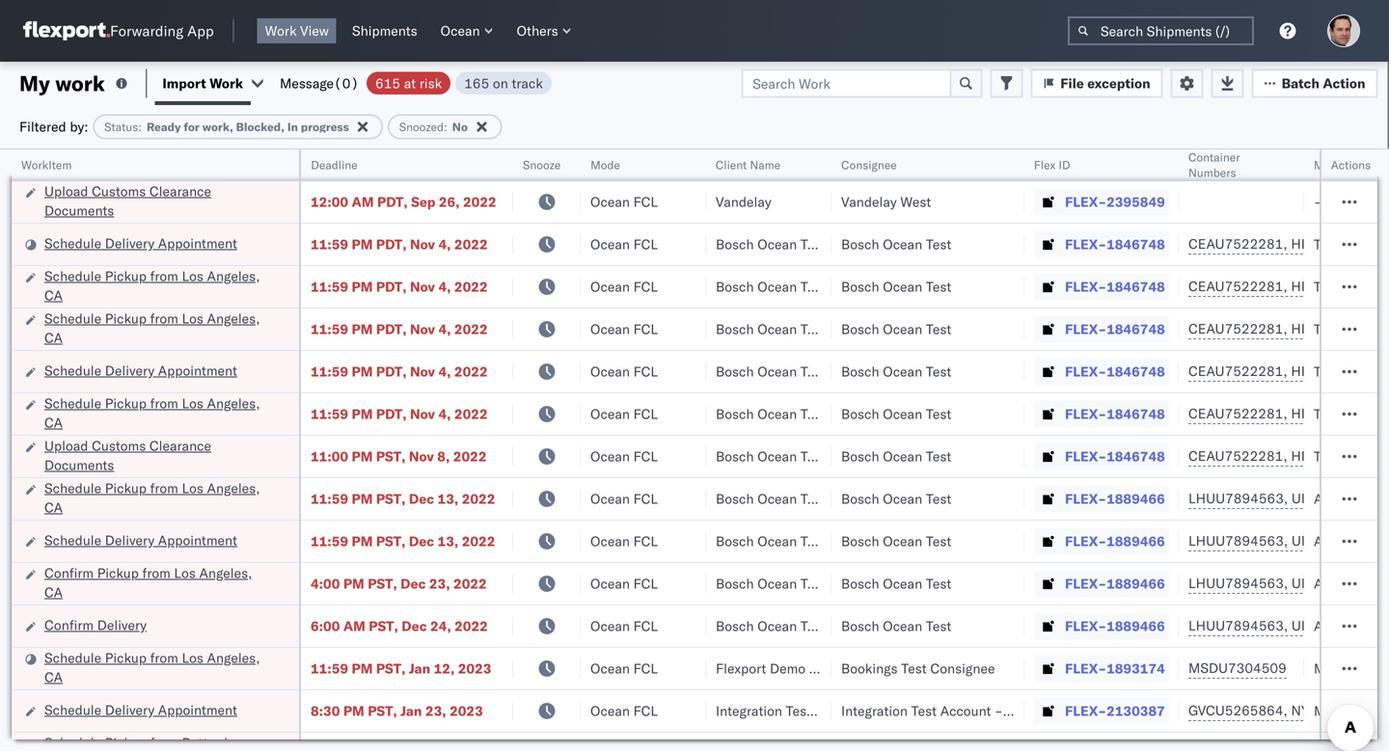 Task type: describe. For each thing, give the bounding box(es) containing it.
2 schedule pickup from los angeles, ca link from the top
[[44, 309, 274, 348]]

11:00 pm pst, nov 8, 2022
[[311, 448, 487, 465]]

schedule pickup from los angeles, ca for fifth schedule pickup from los angeles, ca link from the bottom of the page
[[44, 268, 260, 304]]

165 on track
[[464, 75, 543, 92]]

test123456 for 2nd schedule delivery appointment 'button'
[[1314, 363, 1389, 380]]

confirm delivery
[[44, 617, 147, 634]]

pickup for fourth schedule pickup from los angeles, ca link from the bottom of the page
[[105, 310, 147, 327]]

2 test123456 from the top
[[1314, 278, 1389, 295]]

2022 for confirm delivery 'button' on the bottom of page
[[454, 618, 488, 635]]

lhuu7894563, for confirm pickup from los angeles, ca
[[1189, 575, 1288, 592]]

--
[[1314, 193, 1331, 210]]

deadline button
[[301, 153, 494, 173]]

schedule for first schedule pickup from los angeles, ca button from the bottom
[[44, 650, 101, 667]]

4 4, from the top
[[438, 363, 451, 380]]

snooze
[[523, 158, 561, 172]]

confirm for confirm delivery
[[44, 617, 94, 634]]

flex- for 2nd schedule delivery appointment 'button'
[[1065, 363, 1107, 380]]

1846748 for first schedule delivery appointment 'button' from the top
[[1107, 236, 1165, 253]]

pst, for 3rd schedule delivery appointment 'button' from the top
[[376, 533, 406, 550]]

work,
[[202, 120, 233, 134]]

6 ca from the top
[[44, 669, 63, 686]]

on
[[493, 75, 508, 92]]

abcdefg78 for schedule pickup from los angeles, ca
[[1314, 491, 1389, 507]]

schedule delivery appointment link for 3rd schedule delivery appointment 'button' from the top
[[44, 531, 237, 550]]

6 1846748 from the top
[[1107, 448, 1165, 465]]

5 schedule pickup from los angeles, ca link from the top
[[44, 649, 274, 687]]

angeles, for third schedule pickup from los angeles, ca link from the bottom of the page
[[207, 395, 260, 412]]

2 flex-1846748 from the top
[[1065, 278, 1165, 295]]

1 11:59 from the top
[[311, 236, 348, 253]]

consignee button
[[832, 153, 1005, 173]]

2 11:59 pm pdt, nov 4, 2022 from the top
[[311, 278, 488, 295]]

import work button
[[162, 75, 243, 92]]

fcl for 3rd schedule pickup from los angeles, ca button
[[633, 406, 658, 423]]

ocean fcl for first schedule delivery appointment 'button' from the top schedule delivery appointment link
[[590, 236, 658, 253]]

ocean fcl for schedule delivery appointment link associated with 3rd schedule delivery appointment 'button' from the top
[[590, 533, 658, 550]]

mode
[[590, 158, 620, 172]]

2022 for 3rd schedule pickup from los angeles, ca button
[[454, 406, 488, 423]]

upload customs clearance documents link for 12:00
[[44, 182, 274, 220]]

lhuu7894563, uetu5238478 for confirm delivery
[[1189, 617, 1386, 634]]

flex-1889466 for schedule delivery appointment
[[1065, 533, 1165, 550]]

delivery for first schedule delivery appointment 'button' from the bottom
[[105, 702, 155, 719]]

progress
[[301, 120, 349, 134]]

1 hlxu6269489, from the top
[[1291, 235, 1389, 252]]

shipments
[[352, 22, 417, 39]]

1 schedule pickup from los angeles, ca link from the top
[[44, 267, 274, 305]]

3 ocean fcl from the top
[[590, 278, 658, 295]]

flexport
[[716, 660, 766, 677]]

5 4, from the top
[[438, 406, 451, 423]]

flex id
[[1034, 158, 1071, 172]]

11:59 pm pdt, nov 4, 2022 for 2nd schedule delivery appointment 'button'
[[311, 363, 488, 380]]

filtered by:
[[19, 118, 88, 135]]

schedule for 2nd schedule delivery appointment 'button'
[[44, 362, 101, 379]]

3 fcl from the top
[[633, 278, 658, 295]]

nyku9743990
[[1291, 702, 1386, 719]]

165
[[464, 75, 489, 92]]

clearance for 11:00 pm pst, nov 8, 2022
[[149, 437, 211, 454]]

bookings
[[841, 660, 898, 677]]

mbl/mawb n
[[1314, 158, 1389, 172]]

los for 5th schedule pickup from los angeles, ca button from the bottom of the page
[[182, 268, 203, 285]]

11:00
[[311, 448, 348, 465]]

3 schedule delivery appointment button from the top
[[44, 531, 237, 552]]

1846748 for 2nd schedule delivery appointment 'button'
[[1107, 363, 1165, 380]]

fcl for first schedule pickup from los angeles, ca button from the bottom
[[633, 660, 658, 677]]

1 appointment from the top
[[158, 235, 237, 252]]

workitem
[[21, 158, 72, 172]]

vandelay west
[[841, 193, 931, 210]]

5 hlxu6269489, from the top
[[1291, 405, 1389, 422]]

pm for 3rd schedule pickup from los angeles, ca button
[[352, 406, 373, 423]]

from for fourth schedule pickup from los angeles, ca link from the bottom of the page
[[150, 310, 178, 327]]

schedule delivery appointment link for first schedule delivery appointment 'button' from the bottom
[[44, 701, 237, 720]]

abcdefg78 for confirm delivery
[[1314, 618, 1389, 635]]

others
[[517, 22, 558, 39]]

4 11:59 from the top
[[311, 363, 348, 380]]

4 schedule pickup from los angeles, ca link from the top
[[44, 479, 274, 518]]

am for pst,
[[343, 618, 365, 635]]

13, for schedule pickup from los angeles, ca
[[438, 491, 458, 507]]

schedule for 5th schedule pickup from los angeles, ca button from the bottom of the page
[[44, 268, 101, 285]]

2 schedule delivery appointment button from the top
[[44, 361, 237, 383]]

confirm delivery button
[[44, 616, 147, 637]]

upload customs clearance documents link for 11:00
[[44, 437, 274, 475]]

account
[[940, 703, 991, 720]]

name
[[750, 158, 781, 172]]

from for 1st schedule pickup from los angeles, ca link from the bottom of the page
[[150, 650, 178, 667]]

dec for schedule pickup from los angeles, ca
[[409, 491, 434, 507]]

2022 for first schedule delivery appointment 'button' from the top
[[454, 236, 488, 253]]

delivery for 3rd schedule delivery appointment 'button' from the top
[[105, 532, 155, 549]]

1 vertical spatial work
[[209, 75, 243, 92]]

3 flex- from the top
[[1065, 278, 1107, 295]]

flexport demo consignee
[[716, 660, 874, 677]]

no
[[452, 120, 468, 134]]

schedule delivery appointment for first schedule delivery appointment 'button' from the top
[[44, 235, 237, 252]]

dec for schedule delivery appointment
[[409, 533, 434, 550]]

n
[[1384, 158, 1389, 172]]

4 hlxu6269489, from the top
[[1291, 363, 1389, 380]]

file
[[1060, 75, 1084, 92]]

615 at risk
[[375, 75, 442, 92]]

in
[[287, 120, 298, 134]]

karl
[[1007, 703, 1031, 720]]

2 11:59 from the top
[[311, 278, 348, 295]]

ocean button
[[433, 18, 501, 43]]

forwarding app link
[[23, 21, 214, 41]]

flex-1846748 for fourth schedule pickup from los angeles, ca button from the bottom
[[1065, 321, 1165, 338]]

import work
[[162, 75, 243, 92]]

work view
[[265, 22, 329, 39]]

mode button
[[581, 153, 687, 173]]

fcl for 2nd schedule delivery appointment 'button'
[[633, 363, 658, 380]]

3 11:59 from the top
[[311, 321, 348, 338]]

2 ca from the top
[[44, 329, 63, 346]]

west
[[900, 193, 931, 210]]

test123456 for 3rd schedule pickup from los angeles, ca button
[[1314, 406, 1389, 423]]

2022 for fourth schedule pickup from los angeles, ca button from the bottom
[[454, 321, 488, 338]]

los for fourth schedule pickup from los angeles, ca button from the bottom
[[182, 310, 203, 327]]

12:00
[[311, 193, 348, 210]]

: for status
[[138, 120, 142, 134]]

flex-1846748 for first schedule delivery appointment 'button' from the top
[[1065, 236, 1165, 253]]

bookings test consignee
[[841, 660, 995, 677]]

5 11:59 from the top
[[311, 406, 348, 423]]

9 resize handle column header from the left
[[1354, 150, 1378, 752]]

4:00 pm pst, dec 23, 2022
[[311, 575, 487, 592]]

exception
[[1087, 75, 1151, 92]]

4 schedule delivery appointment button from the top
[[44, 701, 237, 722]]

6 test123456 from the top
[[1314, 448, 1389, 465]]

gvcu5265864, nyku9743990
[[1189, 702, 1386, 719]]

filtered
[[19, 118, 66, 135]]

flex-2395849
[[1065, 193, 1165, 210]]

snoozed
[[399, 120, 444, 134]]

11:59 pm pdt, nov 4, 2022 for first schedule delivery appointment 'button' from the top
[[311, 236, 488, 253]]

1 fcl from the top
[[633, 193, 658, 210]]

3 hlxu6269489, from the top
[[1291, 320, 1389, 337]]

3 ca from the top
[[44, 414, 63, 431]]

sep
[[411, 193, 435, 210]]

flex- for 3rd schedule pickup from los angeles, ca button
[[1065, 406, 1107, 423]]

12,
[[434, 660, 455, 677]]

delivery for 2nd schedule delivery appointment 'button'
[[105, 362, 155, 379]]

1889466 for schedule delivery appointment
[[1107, 533, 1165, 550]]

1 schedule pickup from los angeles, ca button from the top
[[44, 267, 274, 307]]

6:00 am pst, dec 24, 2022
[[311, 618, 488, 635]]

7 flex- from the top
[[1065, 448, 1107, 465]]

client
[[716, 158, 747, 172]]

others button
[[509, 18, 579, 43]]

mbl/mawb n button
[[1304, 153, 1389, 173]]

file exception
[[1060, 75, 1151, 92]]

upload for 11:00 pm pst, nov 8, 2022
[[44, 437, 88, 454]]

ceau7522281, hlxu6269489, for 2nd schedule delivery appointment 'button'
[[1189, 363, 1389, 380]]

ceau7522281, for fourth schedule pickup from los angeles, ca button from the bottom
[[1189, 320, 1288, 337]]

2 hlxu6269489, from the top
[[1291, 278, 1389, 295]]

ready
[[147, 120, 181, 134]]

consignee inside consignee button
[[841, 158, 897, 172]]

schedule delivery appointment for first schedule delivery appointment 'button' from the bottom
[[44, 702, 237, 719]]

maeu97361
[[1314, 660, 1389, 677]]

schedule pickup from los angeles, ca for third schedule pickup from los angeles, ca link from the bottom of the page
[[44, 395, 260, 431]]

jan for 23,
[[401, 703, 422, 720]]

upload for 12:00 am pdt, sep 26, 2022
[[44, 183, 88, 200]]

view
[[300, 22, 329, 39]]

msdu7304509
[[1189, 660, 1287, 677]]

4 ca from the top
[[44, 499, 63, 516]]

consignee for flexport demo consignee
[[809, 660, 874, 677]]

ocean fcl for third schedule pickup from los angeles, ca link from the bottom of the page
[[590, 406, 658, 423]]

1 ocean fcl from the top
[[590, 193, 658, 210]]

schedule pickup from los angeles, ca for fourth schedule pickup from los angeles, ca link from the bottom of the page
[[44, 310, 260, 346]]

3 appointment from the top
[[158, 532, 237, 549]]

track
[[512, 75, 543, 92]]

2 ceau7522281, hlxu6269489, from the top
[[1189, 278, 1389, 295]]

flex-1889466 for confirm pickup from los angeles, ca
[[1065, 575, 1165, 592]]

pickup for 1st schedule pickup from los angeles, ca link from the bottom of the page
[[105, 650, 147, 667]]

customs for 11:00 pm pst, nov 8, 2022
[[92, 437, 146, 454]]

6 hlxu6269489, from the top
[[1291, 448, 1389, 465]]

confirm delivery link
[[44, 616, 147, 635]]

1 4, from the top
[[438, 236, 451, 253]]

container numbers button
[[1179, 146, 1285, 180]]

ocean fcl for fourth schedule pickup from los angeles, ca link from the bottom of the page
[[590, 321, 658, 338]]

2395849
[[1107, 193, 1165, 210]]

2 4, from the top
[[438, 278, 451, 295]]

flex- for first schedule pickup from los angeles, ca button from the bottom
[[1065, 660, 1107, 677]]

2 1846748 from the top
[[1107, 278, 1165, 295]]

fcl for second schedule pickup from los angeles, ca button from the bottom
[[633, 491, 658, 507]]

batch
[[1282, 75, 1320, 92]]

message (0)
[[280, 75, 359, 92]]

ocean fcl for 4th schedule pickup from los angeles, ca link from the top
[[590, 491, 658, 507]]

delivery for first schedule delivery appointment 'button' from the top
[[105, 235, 155, 252]]

pm for first schedule pickup from los angeles, ca button from the bottom
[[352, 660, 373, 677]]

vandelay for vandelay west
[[841, 193, 897, 210]]

3 resize handle column header from the left
[[558, 150, 581, 752]]

flexport. image
[[23, 21, 110, 41]]

confirm pickup from los angeles, ca
[[44, 565, 252, 601]]

resize handle column header for container numbers
[[1281, 150, 1304, 752]]

6 ceau7522281, from the top
[[1189, 448, 1288, 465]]

schedule pickup from los angeles, ca for 4th schedule pickup from los angeles, ca link from the top
[[44, 480, 260, 516]]

abcdefg78 for schedule delivery appointment
[[1314, 533, 1389, 550]]

angeles, for confirm pickup from los angeles, ca link
[[199, 565, 252, 582]]

flex-1893174
[[1065, 660, 1165, 677]]

numbers
[[1189, 165, 1236, 180]]

2022 for second schedule pickup from los angeles, ca button from the bottom
[[462, 491, 495, 507]]

6 ceau7522281, hlxu6269489, from the top
[[1189, 448, 1389, 465]]



Task type: vqa. For each thing, say whether or not it's contained in the screenshot.


Task type: locate. For each thing, give the bounding box(es) containing it.
status : ready for work, blocked, in progress
[[104, 120, 349, 134]]

pst, for first schedule pickup from los angeles, ca button from the bottom
[[376, 660, 406, 677]]

13, for schedule delivery appointment
[[438, 533, 458, 550]]

flex- for 3rd schedule delivery appointment 'button' from the top
[[1065, 533, 1107, 550]]

1 schedule pickup from los angeles, ca from the top
[[44, 268, 260, 304]]

work view link
[[257, 18, 337, 43]]

schedule delivery appointment for 3rd schedule delivery appointment 'button' from the top
[[44, 532, 237, 549]]

consignee up integration
[[809, 660, 874, 677]]

shipments link
[[344, 18, 425, 43]]

0 horizontal spatial vandelay
[[716, 193, 772, 210]]

flex-1846748 for 3rd schedule pickup from los angeles, ca button
[[1065, 406, 1165, 423]]

23, for dec
[[429, 575, 450, 592]]

deadline
[[311, 158, 357, 172]]

1 confirm from the top
[[44, 565, 94, 582]]

uetu5238478 for confirm delivery
[[1292, 617, 1386, 634]]

pst, for confirm pickup from los angeles, ca button
[[368, 575, 397, 592]]

pm for 2nd schedule delivery appointment 'button'
[[352, 363, 373, 380]]

1 vertical spatial upload customs clearance documents link
[[44, 437, 274, 475]]

-
[[1314, 193, 1322, 210], [1322, 193, 1331, 210], [995, 703, 1003, 720]]

1 schedule delivery appointment button from the top
[[44, 234, 237, 255]]

6 flex- from the top
[[1065, 406, 1107, 423]]

3 schedule pickup from los angeles, ca link from the top
[[44, 394, 274, 433]]

pst, down 4:00 pm pst, dec 23, 2022
[[369, 618, 398, 635]]

ocean fcl for 1st schedule pickup from los angeles, ca link from the bottom of the page
[[590, 660, 658, 677]]

flex-1889466 for schedule pickup from los angeles, ca
[[1065, 491, 1165, 507]]

(0)
[[334, 75, 359, 92]]

2 upload customs clearance documents button from the top
[[44, 437, 274, 477]]

test123456
[[1314, 236, 1389, 253], [1314, 278, 1389, 295], [1314, 321, 1389, 338], [1314, 363, 1389, 380], [1314, 406, 1389, 423], [1314, 448, 1389, 465]]

11:59 pm pdt, nov 4, 2022
[[311, 236, 488, 253], [311, 278, 488, 295], [311, 321, 488, 338], [311, 363, 488, 380], [311, 406, 488, 423]]

1 vertical spatial 2023
[[450, 703, 483, 720]]

schedule delivery appointment
[[44, 235, 237, 252], [44, 362, 237, 379], [44, 532, 237, 549], [44, 702, 237, 719]]

resize handle column header for workitem
[[276, 150, 299, 752]]

angeles,
[[207, 268, 260, 285], [207, 310, 260, 327], [207, 395, 260, 412], [207, 480, 260, 497], [199, 565, 252, 582], [207, 650, 260, 667]]

5 schedule from the top
[[44, 395, 101, 412]]

7 ocean fcl from the top
[[590, 448, 658, 465]]

1 vertical spatial 23,
[[425, 703, 446, 720]]

confirm down confirm pickup from los angeles, ca
[[44, 617, 94, 634]]

0 vertical spatial work
[[265, 22, 297, 39]]

1889466 for confirm pickup from los angeles, ca
[[1107, 575, 1165, 592]]

1 test123456 from the top
[[1314, 236, 1389, 253]]

schedule pickup from los angeles, ca link
[[44, 267, 274, 305], [44, 309, 274, 348], [44, 394, 274, 433], [44, 479, 274, 518], [44, 649, 274, 687]]

dec up 6:00 am pst, dec 24, 2022
[[401, 575, 426, 592]]

3 1846748 from the top
[[1107, 321, 1165, 338]]

23, for jan
[[425, 703, 446, 720]]

0 horizontal spatial :
[[138, 120, 142, 134]]

1 horizontal spatial :
[[444, 120, 447, 134]]

8,
[[437, 448, 450, 465]]

0 vertical spatial jan
[[409, 660, 430, 677]]

forwarding app
[[110, 22, 214, 40]]

flex-1846748 button
[[1034, 231, 1169, 258], [1034, 231, 1169, 258], [1034, 273, 1169, 301], [1034, 273, 1169, 301], [1034, 316, 1169, 343], [1034, 316, 1169, 343], [1034, 358, 1169, 385], [1034, 358, 1169, 385], [1034, 401, 1169, 428], [1034, 401, 1169, 428], [1034, 443, 1169, 470], [1034, 443, 1169, 470]]

0 vertical spatial upload customs clearance documents button
[[44, 182, 274, 222]]

4 schedule pickup from los angeles, ca button from the top
[[44, 479, 274, 519]]

flex-1889466 for confirm delivery
[[1065, 618, 1165, 635]]

13, down 8, at the bottom of page
[[438, 491, 458, 507]]

1 vertical spatial 13,
[[438, 533, 458, 550]]

11:59 pm pst, dec 13, 2022 down 11:00 pm pst, nov 8, 2022
[[311, 491, 495, 507]]

0 vertical spatial clearance
[[149, 183, 211, 200]]

resize handle column header for mode
[[683, 150, 706, 752]]

1 vertical spatial 11:59 pm pst, dec 13, 2022
[[311, 533, 495, 550]]

bosch
[[716, 236, 754, 253], [841, 236, 879, 253], [716, 278, 754, 295], [841, 278, 879, 295], [716, 321, 754, 338], [841, 321, 879, 338], [716, 363, 754, 380], [841, 363, 879, 380], [716, 406, 754, 423], [841, 406, 879, 423], [716, 448, 754, 465], [841, 448, 879, 465], [716, 491, 754, 507], [841, 491, 879, 507], [716, 533, 754, 550], [841, 533, 879, 550], [716, 575, 754, 592], [841, 575, 879, 592], [716, 618, 754, 635], [841, 618, 879, 635]]

uetu5238478 for confirm pickup from los angeles, ca
[[1292, 575, 1386, 592]]

3 4, from the top
[[438, 321, 451, 338]]

jan left 12,
[[409, 660, 430, 677]]

forwarding
[[110, 22, 184, 40]]

from for fifth schedule pickup from los angeles, ca link from the bottom of the page
[[150, 268, 178, 285]]

1 lhuu7894563, uetu5238478 from the top
[[1189, 490, 1386, 507]]

container
[[1189, 150, 1240, 164]]

7 fcl from the top
[[633, 448, 658, 465]]

blocked,
[[236, 120, 284, 134]]

1 customs from the top
[[92, 183, 146, 200]]

mbl/mawb
[[1314, 158, 1381, 172]]

confirm inside confirm pickup from los angeles, ca
[[44, 565, 94, 582]]

1 vertical spatial documents
[[44, 457, 114, 474]]

1 ceau7522281, hlxu6269489, from the top
[[1189, 235, 1389, 252]]

2022
[[463, 193, 497, 210], [454, 236, 488, 253], [454, 278, 488, 295], [454, 321, 488, 338], [454, 363, 488, 380], [454, 406, 488, 423], [453, 448, 487, 465], [462, 491, 495, 507], [462, 533, 495, 550], [453, 575, 487, 592], [454, 618, 488, 635]]

ocean fcl for schedule delivery appointment link corresponding to first schedule delivery appointment 'button' from the bottom
[[590, 703, 658, 720]]

4 flex-1846748 from the top
[[1065, 363, 1165, 380]]

for
[[184, 120, 200, 134]]

5 resize handle column header from the left
[[808, 150, 832, 752]]

ocean
[[441, 22, 480, 39], [590, 193, 630, 210], [590, 236, 630, 253], [757, 236, 797, 253], [883, 236, 922, 253], [590, 278, 630, 295], [757, 278, 797, 295], [883, 278, 922, 295], [590, 321, 630, 338], [757, 321, 797, 338], [883, 321, 922, 338], [590, 363, 630, 380], [757, 363, 797, 380], [883, 363, 922, 380], [590, 406, 630, 423], [757, 406, 797, 423], [883, 406, 922, 423], [590, 448, 630, 465], [757, 448, 797, 465], [883, 448, 922, 465], [590, 491, 630, 507], [757, 491, 797, 507], [883, 491, 922, 507], [590, 533, 630, 550], [757, 533, 797, 550], [883, 533, 922, 550], [590, 575, 630, 592], [757, 575, 797, 592], [883, 575, 922, 592], [590, 618, 630, 635], [757, 618, 797, 635], [883, 618, 922, 635], [590, 660, 630, 677], [590, 703, 630, 720]]

id
[[1059, 158, 1071, 172]]

consignee up account
[[930, 660, 995, 677]]

pst, for confirm delivery 'button' on the bottom of page
[[369, 618, 398, 635]]

ceau7522281, for first schedule delivery appointment 'button' from the top
[[1189, 235, 1288, 252]]

los for first schedule pickup from los angeles, ca button from the bottom
[[182, 650, 203, 667]]

schedule
[[44, 235, 101, 252], [44, 268, 101, 285], [44, 310, 101, 327], [44, 362, 101, 379], [44, 395, 101, 412], [44, 480, 101, 497], [44, 532, 101, 549], [44, 650, 101, 667], [44, 702, 101, 719]]

ceau7522281, for 2nd schedule delivery appointment 'button'
[[1189, 363, 1288, 380]]

demo
[[770, 660, 806, 677]]

5 ca from the top
[[44, 584, 63, 601]]

at
[[404, 75, 416, 92]]

angeles, for 1st schedule pickup from los angeles, ca link from the bottom of the page
[[207, 650, 260, 667]]

1 vertical spatial upload
[[44, 437, 88, 454]]

from for confirm pickup from los angeles, ca link
[[142, 565, 171, 582]]

7 schedule from the top
[[44, 532, 101, 549]]

import
[[162, 75, 206, 92]]

abcdefg78
[[1314, 491, 1389, 507], [1314, 533, 1389, 550], [1314, 575, 1389, 592], [1314, 618, 1389, 635]]

3 schedule from the top
[[44, 310, 101, 327]]

upload customs clearance documents
[[44, 183, 211, 219], [44, 437, 211, 474]]

los inside confirm pickup from los angeles, ca
[[174, 565, 196, 582]]

confirm pickup from los angeles, ca link
[[44, 564, 274, 602]]

11:59 pm pst, dec 13, 2022 for schedule delivery appointment
[[311, 533, 495, 550]]

1 upload customs clearance documents from the top
[[44, 183, 211, 219]]

23, down 12,
[[425, 703, 446, 720]]

from
[[150, 268, 178, 285], [150, 310, 178, 327], [150, 395, 178, 412], [150, 480, 178, 497], [142, 565, 171, 582], [150, 650, 178, 667]]

0 vertical spatial customs
[[92, 183, 146, 200]]

confirm up confirm delivery
[[44, 565, 94, 582]]

documents
[[44, 202, 114, 219], [44, 457, 114, 474]]

jan
[[409, 660, 430, 677], [401, 703, 422, 720]]

pm for confirm pickup from los angeles, ca button
[[343, 575, 364, 592]]

app
[[187, 22, 214, 40]]

resize handle column header for deadline
[[490, 150, 513, 752]]

2 ocean fcl from the top
[[590, 236, 658, 253]]

3 uetu5238478 from the top
[[1292, 575, 1386, 592]]

confirm
[[44, 565, 94, 582], [44, 617, 94, 634]]

1 horizontal spatial vandelay
[[841, 193, 897, 210]]

appointment
[[158, 235, 237, 252], [158, 362, 237, 379], [158, 532, 237, 549], [158, 702, 237, 719]]

work right import
[[209, 75, 243, 92]]

2022 for 2nd schedule delivery appointment 'button'
[[454, 363, 488, 380]]

pst, up 6:00 am pst, dec 24, 2022
[[368, 575, 397, 592]]

vandelay down client name in the right of the page
[[716, 193, 772, 210]]

pm for fourth schedule pickup from los angeles, ca button from the bottom
[[352, 321, 373, 338]]

my
[[19, 70, 50, 96]]

pickup for 4th schedule pickup from los angeles, ca link from the top
[[105, 480, 147, 497]]

3 11:59 pm pdt, nov 4, 2022 from the top
[[311, 321, 488, 338]]

lhuu7894563, for schedule pickup from los angeles, ca
[[1189, 490, 1288, 507]]

4 lhuu7894563, from the top
[[1189, 617, 1288, 634]]

work
[[265, 22, 297, 39], [209, 75, 243, 92]]

pickup inside confirm pickup from los angeles, ca
[[97, 565, 139, 582]]

6 11:59 from the top
[[311, 491, 348, 507]]

schedule pickup from los angeles, ca
[[44, 268, 260, 304], [44, 310, 260, 346], [44, 395, 260, 431], [44, 480, 260, 516], [44, 650, 260, 686]]

1 vertical spatial jan
[[401, 703, 422, 720]]

pm for 3rd schedule delivery appointment 'button' from the top
[[352, 533, 373, 550]]

flex- for confirm pickup from los angeles, ca button
[[1065, 575, 1107, 592]]

1 vertical spatial am
[[343, 618, 365, 635]]

uetu5238478 for schedule delivery appointment
[[1292, 533, 1386, 549]]

3 schedule pickup from los angeles, ca button from the top
[[44, 394, 274, 435]]

schedule for fourth schedule pickup from los angeles, ca button from the bottom
[[44, 310, 101, 327]]

ocean fcl for confirm pickup from los angeles, ca link
[[590, 575, 658, 592]]

0 vertical spatial am
[[352, 193, 374, 210]]

4 ocean fcl from the top
[[590, 321, 658, 338]]

: left ready
[[138, 120, 142, 134]]

6 resize handle column header from the left
[[1001, 150, 1025, 752]]

: for snoozed
[[444, 120, 447, 134]]

flex- for first schedule delivery appointment 'button' from the top
[[1065, 236, 1107, 253]]

file exception button
[[1031, 69, 1163, 98], [1031, 69, 1163, 98]]

angeles, inside confirm pickup from los angeles, ca
[[199, 565, 252, 582]]

schedule delivery appointment link for 2nd schedule delivery appointment 'button'
[[44, 361, 237, 381]]

4 schedule delivery appointment link from the top
[[44, 701, 237, 720]]

test123456 for fourth schedule pickup from los angeles, ca button from the bottom
[[1314, 321, 1389, 338]]

container numbers
[[1189, 150, 1240, 180]]

1 schedule delivery appointment link from the top
[[44, 234, 237, 253]]

0 vertical spatial 11:59 pm pst, dec 13, 2022
[[311, 491, 495, 507]]

fcl for confirm pickup from los angeles, ca button
[[633, 575, 658, 592]]

pst, down 11:00 pm pst, nov 8, 2022
[[376, 491, 406, 507]]

3 lhuu7894563, from the top
[[1189, 575, 1288, 592]]

11:59 pm pst, jan 12, 2023
[[311, 660, 491, 677]]

13, up 4:00 pm pst, dec 23, 2022
[[438, 533, 458, 550]]

: left no
[[444, 120, 447, 134]]

10 flex- from the top
[[1065, 575, 1107, 592]]

ceau7522281, for 3rd schedule pickup from los angeles, ca button
[[1189, 405, 1288, 422]]

jan down the 11:59 pm pst, jan 12, 2023
[[401, 703, 422, 720]]

confirm for confirm pickup from los angeles, ca
[[44, 565, 94, 582]]

6 flex-1846748 from the top
[[1065, 448, 1165, 465]]

pst, up 8:30 pm pst, jan 23, 2023
[[376, 660, 406, 677]]

6 fcl from the top
[[633, 406, 658, 423]]

schedule delivery appointment link for first schedule delivery appointment 'button' from the top
[[44, 234, 237, 253]]

snoozed : no
[[399, 120, 468, 134]]

2 : from the left
[[444, 120, 447, 134]]

dec left 24,
[[402, 618, 427, 635]]

4 1889466 from the top
[[1107, 618, 1165, 635]]

2 ceau7522281, from the top
[[1189, 278, 1288, 295]]

jan for 12,
[[409, 660, 430, 677]]

dec down 11:00 pm pst, nov 8, 2022
[[409, 491, 434, 507]]

lhuu7894563, for schedule delivery appointment
[[1189, 533, 1288, 549]]

flex
[[1034, 158, 1056, 172]]

schedule pickup from los angeles, ca button
[[44, 267, 274, 307], [44, 309, 274, 350], [44, 394, 274, 435], [44, 479, 274, 519], [44, 649, 274, 689]]

flex-1846748 for 2nd schedule delivery appointment 'button'
[[1065, 363, 1165, 380]]

0 vertical spatial upload customs clearance documents
[[44, 183, 211, 219]]

pm for first schedule delivery appointment 'button' from the top
[[352, 236, 373, 253]]

11:59 pm pst, dec 13, 2022
[[311, 491, 495, 507], [311, 533, 495, 550]]

4 appointment from the top
[[158, 702, 237, 719]]

5 schedule pickup from los angeles, ca button from the top
[[44, 649, 274, 689]]

12:00 am pdt, sep 26, 2022
[[311, 193, 497, 210]]

2023 down 12,
[[450, 703, 483, 720]]

0 vertical spatial 23,
[[429, 575, 450, 592]]

1 resize handle column header from the left
[[276, 150, 299, 752]]

4 ceau7522281, hlxu6269489, from the top
[[1189, 363, 1389, 380]]

nov
[[410, 236, 435, 253], [410, 278, 435, 295], [410, 321, 435, 338], [410, 363, 435, 380], [410, 406, 435, 423], [409, 448, 434, 465]]

resize handle column header for flex id
[[1156, 150, 1179, 752]]

ceau7522281, hlxu6269489,
[[1189, 235, 1389, 252], [1189, 278, 1389, 295], [1189, 320, 1389, 337], [1189, 363, 1389, 380], [1189, 405, 1389, 422], [1189, 448, 1389, 465]]

2 11:59 pm pst, dec 13, 2022 from the top
[[311, 533, 495, 550]]

pst, left 8, at the bottom of page
[[376, 448, 406, 465]]

6 schedule from the top
[[44, 480, 101, 497]]

confirm pickup from los angeles, ca button
[[44, 564, 274, 604]]

4 ceau7522281, from the top
[[1189, 363, 1288, 380]]

lhuu7894563, for confirm delivery
[[1189, 617, 1288, 634]]

from inside confirm pickup from los angeles, ca
[[142, 565, 171, 582]]

work
[[55, 70, 105, 96]]

1 1889466 from the top
[[1107, 491, 1165, 507]]

1 vertical spatial upload customs clearance documents button
[[44, 437, 274, 477]]

consignee up vandelay west
[[841, 158, 897, 172]]

status
[[104, 120, 138, 134]]

2 schedule pickup from los angeles, ca button from the top
[[44, 309, 274, 350]]

6:00
[[311, 618, 340, 635]]

1 upload from the top
[[44, 183, 88, 200]]

Search Shipments (/) text field
[[1068, 16, 1254, 45]]

schedule delivery appointment button
[[44, 234, 237, 255], [44, 361, 237, 383], [44, 531, 237, 552], [44, 701, 237, 722]]

24,
[[430, 618, 451, 635]]

flex-1846748
[[1065, 236, 1165, 253], [1065, 278, 1165, 295], [1065, 321, 1165, 338], [1065, 363, 1165, 380], [1065, 406, 1165, 423], [1065, 448, 1165, 465]]

13 fcl from the top
[[633, 703, 658, 720]]

12 ocean fcl from the top
[[590, 660, 658, 677]]

4:00
[[311, 575, 340, 592]]

2 1889466 from the top
[[1107, 533, 1165, 550]]

23, up 24,
[[429, 575, 450, 592]]

dec up 4:00 pm pst, dec 23, 2022
[[409, 533, 434, 550]]

5 schedule pickup from los angeles, ca from the top
[[44, 650, 260, 686]]

workitem button
[[12, 153, 280, 173]]

4 schedule from the top
[[44, 362, 101, 379]]

11:59 pm pst, dec 13, 2022 up 4:00 pm pst, dec 23, 2022
[[311, 533, 495, 550]]

0 vertical spatial documents
[[44, 202, 114, 219]]

pdt,
[[377, 193, 408, 210], [376, 236, 407, 253], [376, 278, 407, 295], [376, 321, 407, 338], [376, 363, 407, 380], [376, 406, 407, 423]]

by:
[[70, 118, 88, 135]]

2130387
[[1107, 703, 1165, 720]]

2 uetu5238478 from the top
[[1292, 533, 1386, 549]]

2023 for 8:30 pm pst, jan 23, 2023
[[450, 703, 483, 720]]

upload customs clearance documents for 12:00 am pdt, sep 26, 2022
[[44, 183, 211, 219]]

8 11:59 from the top
[[311, 660, 348, 677]]

1 vertical spatial confirm
[[44, 617, 94, 634]]

1 horizontal spatial work
[[265, 22, 297, 39]]

dec for confirm pickup from los angeles, ca
[[401, 575, 426, 592]]

clearance
[[149, 183, 211, 200], [149, 437, 211, 454]]

pst, down the 11:59 pm pst, jan 12, 2023
[[368, 703, 397, 720]]

Search Work text field
[[741, 69, 951, 98]]

2 upload customs clearance documents link from the top
[[44, 437, 274, 475]]

ocean fcl for schedule delivery appointment link associated with 2nd schedule delivery appointment 'button'
[[590, 363, 658, 380]]

los for 3rd schedule pickup from los angeles, ca button
[[182, 395, 203, 412]]

2 upload from the top
[[44, 437, 88, 454]]

integration test account - karl lagerfeld
[[841, 703, 1092, 720]]

3 test123456 from the top
[[1314, 321, 1389, 338]]

message
[[280, 75, 334, 92]]

2 abcdefg78 from the top
[[1314, 533, 1389, 550]]

11:59
[[311, 236, 348, 253], [311, 278, 348, 295], [311, 321, 348, 338], [311, 363, 348, 380], [311, 406, 348, 423], [311, 491, 348, 507], [311, 533, 348, 550], [311, 660, 348, 677]]

documents for 11:00
[[44, 457, 114, 474]]

vandelay left west
[[841, 193, 897, 210]]

3 lhuu7894563, uetu5238478 from the top
[[1189, 575, 1386, 592]]

schedule for first schedule delivery appointment 'button' from the top
[[44, 235, 101, 252]]

2 appointment from the top
[[158, 362, 237, 379]]

1893174
[[1107, 660, 1165, 677]]

test123456 for first schedule delivery appointment 'button' from the top
[[1314, 236, 1389, 253]]

dec for confirm delivery
[[402, 618, 427, 635]]

lagerfeld
[[1035, 703, 1092, 720]]

gvcu5265864,
[[1189, 702, 1288, 719]]

0 horizontal spatial work
[[209, 75, 243, 92]]

1 abcdefg78 from the top
[[1314, 491, 1389, 507]]

2023
[[458, 660, 491, 677], [450, 703, 483, 720]]

flex-2130387
[[1065, 703, 1165, 720]]

pst, for second schedule pickup from los angeles, ca button from the bottom
[[376, 491, 406, 507]]

2023 for 11:59 pm pst, jan 12, 2023
[[458, 660, 491, 677]]

actions
[[1331, 158, 1371, 172]]

11 flex- from the top
[[1065, 618, 1107, 635]]

1846748
[[1107, 236, 1165, 253], [1107, 278, 1165, 295], [1107, 321, 1165, 338], [1107, 363, 1165, 380], [1107, 406, 1165, 423], [1107, 448, 1165, 465]]

ocean fcl for confirm delivery link
[[590, 618, 658, 635]]

am right 12:00
[[352, 193, 374, 210]]

ca inside confirm pickup from los angeles, ca
[[44, 584, 63, 601]]

0 vertical spatial upload
[[44, 183, 88, 200]]

5 test123456 from the top
[[1314, 406, 1389, 423]]

3 abcdefg78 from the top
[[1314, 575, 1389, 592]]

0 vertical spatial confirm
[[44, 565, 94, 582]]

am right 6:00
[[343, 618, 365, 635]]

consignee for bookings test consignee
[[930, 660, 995, 677]]

uetu5238478 for schedule pickup from los angeles, ca
[[1292, 490, 1386, 507]]

2 resize handle column header from the left
[[490, 150, 513, 752]]

schedule for 3rd schedule pickup from los angeles, ca button
[[44, 395, 101, 412]]

5 flex-1846748 from the top
[[1065, 406, 1165, 423]]

1 vertical spatial upload customs clearance documents
[[44, 437, 211, 474]]

risk
[[420, 75, 442, 92]]

1 schedule delivery appointment from the top
[[44, 235, 237, 252]]

pst, up 4:00 pm pst, dec 23, 2022
[[376, 533, 406, 550]]

fcl for 3rd schedule delivery appointment 'button' from the top
[[633, 533, 658, 550]]

1 vertical spatial clearance
[[149, 437, 211, 454]]

los for second schedule pickup from los angeles, ca button from the bottom
[[182, 480, 203, 497]]

ocean inside button
[[441, 22, 480, 39]]

schedule pickup from los angeles, ca for 1st schedule pickup from los angeles, ca link from the bottom of the page
[[44, 650, 260, 686]]

customs
[[92, 183, 146, 200], [92, 437, 146, 454]]

2023 right 12,
[[458, 660, 491, 677]]

5 ocean fcl from the top
[[590, 363, 658, 380]]

1 ca from the top
[[44, 287, 63, 304]]

client name button
[[706, 153, 812, 173]]

4 resize handle column header from the left
[[683, 150, 706, 752]]

8 ocean fcl from the top
[[590, 491, 658, 507]]

confirm inside 'button'
[[44, 617, 94, 634]]

lhuu7894563, uetu5238478 for schedule delivery appointment
[[1189, 533, 1386, 549]]

1 flex- from the top
[[1065, 193, 1107, 210]]

11:59 pm pdt, nov 4, 2022 for 3rd schedule pickup from los angeles, ca button
[[311, 406, 488, 423]]

8:30
[[311, 703, 340, 720]]

7 11:59 from the top
[[311, 533, 348, 550]]

12 flex- from the top
[[1065, 660, 1107, 677]]

resize handle column header
[[276, 150, 299, 752], [490, 150, 513, 752], [558, 150, 581, 752], [683, 150, 706, 752], [808, 150, 832, 752], [1001, 150, 1025, 752], [1156, 150, 1179, 752], [1281, 150, 1304, 752], [1354, 150, 1378, 752]]

0 vertical spatial 2023
[[458, 660, 491, 677]]

work left 'view'
[[265, 22, 297, 39]]

0 vertical spatial 13,
[[438, 491, 458, 507]]

0 vertical spatial upload customs clearance documents link
[[44, 182, 274, 220]]

upload customs clearance documents link
[[44, 182, 274, 220], [44, 437, 274, 475]]

4 test123456 from the top
[[1314, 363, 1389, 380]]

schedule delivery appointment for 2nd schedule delivery appointment 'button'
[[44, 362, 237, 379]]

1 vertical spatial customs
[[92, 437, 146, 454]]

flex id button
[[1025, 153, 1160, 173]]

5 11:59 pm pdt, nov 4, 2022 from the top
[[311, 406, 488, 423]]



